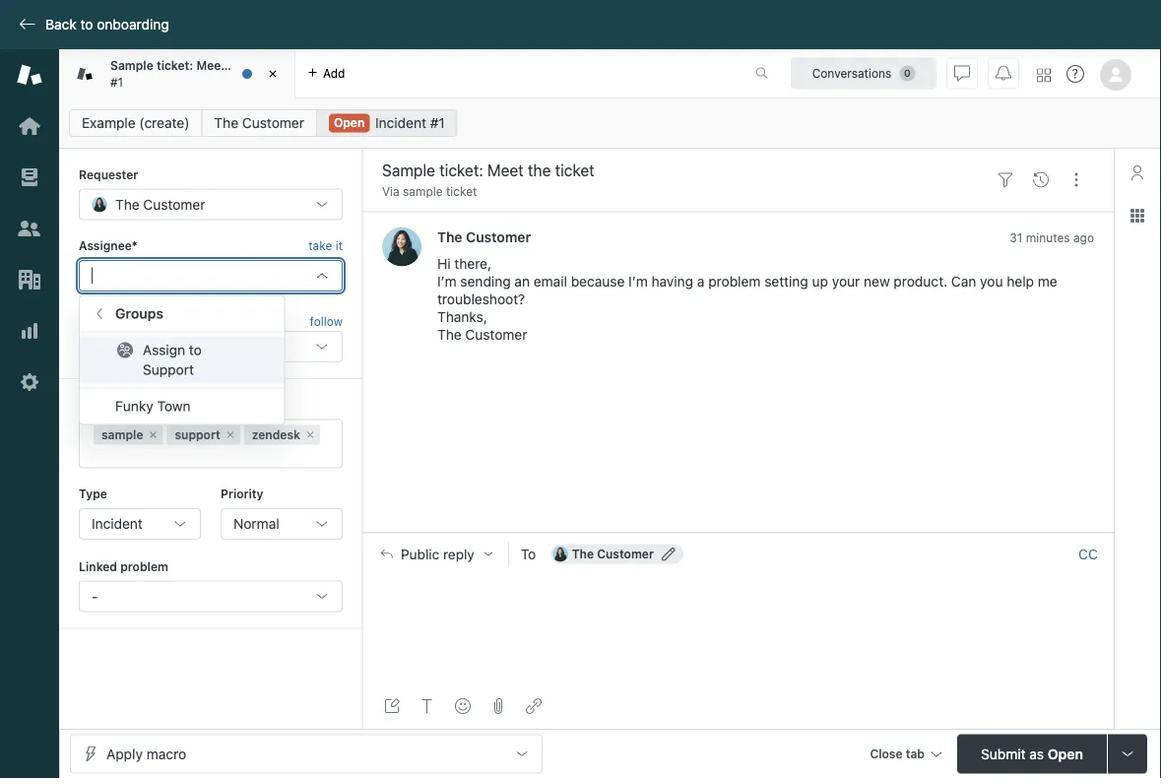 Task type: describe. For each thing, give the bounding box(es) containing it.
-
[[92, 588, 98, 604]]

a
[[698, 273, 705, 290]]

(create)
[[139, 115, 190, 131]]

meet
[[197, 59, 226, 73]]

normal button
[[221, 508, 343, 540]]

ticket:
[[157, 59, 193, 73]]

funky town
[[115, 398, 191, 414]]

macro
[[147, 746, 186, 762]]

1 horizontal spatial sample
[[403, 185, 443, 199]]

having
[[652, 273, 694, 290]]

an
[[515, 273, 530, 290]]

Subject field
[[378, 159, 984, 182]]

main element
[[0, 49, 59, 779]]

apps image
[[1130, 208, 1146, 224]]

thanks,
[[438, 309, 488, 325]]

button displays agent's chat status as invisible. image
[[955, 66, 971, 81]]

hide composer image
[[731, 525, 746, 540]]

priority
[[221, 487, 263, 501]]

conversations button
[[791, 58, 937, 89]]

because
[[571, 273, 625, 290]]

me
[[1038, 273, 1058, 290]]

the customer right "customer@example.com" icon
[[572, 547, 654, 561]]

assign
[[143, 342, 185, 358]]

#1 inside sample ticket: meet the ticket #1
[[110, 75, 123, 89]]

filter image
[[998, 172, 1014, 188]]

example
[[82, 115, 136, 131]]

can
[[952, 273, 977, 290]]

public reply
[[401, 546, 475, 562]]

the customer inside requester element
[[115, 196, 205, 212]]

add link (cmd k) image
[[526, 699, 542, 714]]

hi there, i'm sending an email because i'm having a problem setting up your new product. can you help me troubleshoot? thanks, the customer
[[438, 256, 1058, 343]]

assign to support
[[143, 342, 202, 378]]

troubleshoot?
[[438, 291, 525, 307]]

minutes
[[1027, 231, 1071, 244]]

assign to support option
[[80, 336, 285, 384]]

cc button
[[1079, 545, 1099, 563]]

close
[[871, 747, 903, 761]]

31
[[1010, 231, 1023, 244]]

the inside requester element
[[115, 196, 140, 212]]

requester
[[79, 168, 138, 181]]

tab containing sample ticket: meet the ticket
[[59, 49, 296, 99]]

2 i'm from the left
[[629, 273, 648, 290]]

secondary element
[[59, 103, 1162, 143]]

onboarding
[[97, 16, 169, 33]]

customer up there,
[[466, 229, 531, 245]]

hi
[[438, 256, 451, 272]]

customer inside secondary element
[[242, 115, 304, 131]]

help
[[1007, 273, 1035, 290]]

up
[[813, 273, 829, 290]]

sending
[[461, 273, 511, 290]]

example (create)
[[82, 115, 190, 131]]

events image
[[1034, 172, 1050, 188]]

assignee* list box
[[79, 295, 286, 425]]

add
[[323, 67, 345, 80]]

new
[[864, 273, 891, 290]]

customer@example.com image
[[553, 546, 568, 562]]

draft mode image
[[384, 699, 400, 714]]

remove image
[[147, 429, 159, 441]]

incident #1
[[376, 115, 445, 131]]

1 horizontal spatial the customer link
[[438, 229, 531, 245]]

open inside secondary element
[[334, 116, 365, 130]]

example (create) button
[[69, 109, 202, 137]]

incident for incident
[[92, 516, 143, 532]]

get help image
[[1067, 65, 1085, 83]]

product.
[[894, 273, 948, 290]]

31 minutes ago text field
[[1010, 231, 1095, 244]]

cc
[[1079, 546, 1099, 562]]

to for onboarding
[[80, 16, 93, 33]]

take it button
[[309, 236, 343, 256]]

get started image
[[17, 113, 42, 139]]

apply macro
[[106, 746, 186, 762]]

incident button
[[79, 508, 201, 540]]

groups
[[115, 305, 164, 322]]

1 i'm from the left
[[438, 273, 457, 290]]

town
[[157, 398, 191, 414]]

as
[[1030, 746, 1045, 762]]

tabs tab list
[[59, 49, 735, 99]]

the customer inside secondary element
[[214, 115, 304, 131]]

zendesk image
[[0, 777, 59, 779]]



Task type: vqa. For each thing, say whether or not it's contained in the screenshot.
Can
yes



Task type: locate. For each thing, give the bounding box(es) containing it.
#1 down tabs tab list
[[430, 115, 445, 131]]

ticket
[[251, 59, 284, 73], [446, 185, 477, 199]]

incident down type
[[92, 516, 143, 532]]

submit
[[982, 746, 1026, 762]]

the customer link
[[201, 109, 317, 137], [438, 229, 531, 245]]

0 horizontal spatial problem
[[120, 560, 168, 574]]

Assignee* field
[[92, 267, 306, 285]]

public
[[401, 546, 440, 562]]

support
[[143, 362, 194, 378]]

the customer up there,
[[438, 229, 531, 245]]

#1 inside secondary element
[[430, 115, 445, 131]]

i'm
[[438, 273, 457, 290], [629, 273, 648, 290]]

close tab
[[871, 747, 925, 761]]

remove image right the support at the left of page
[[224, 429, 236, 441]]

1 vertical spatial open
[[1048, 746, 1084, 762]]

problem right a
[[709, 273, 761, 290]]

incident inside secondary element
[[376, 115, 427, 131]]

ticket right the
[[251, 59, 284, 73]]

the up hi
[[438, 229, 463, 245]]

0 vertical spatial open
[[334, 116, 365, 130]]

back to onboarding
[[45, 16, 169, 33]]

1 horizontal spatial #1
[[430, 115, 445, 131]]

zendesk products image
[[1038, 68, 1051, 82]]

0 horizontal spatial ticket
[[251, 59, 284, 73]]

to for support
[[189, 342, 202, 358]]

0 horizontal spatial to
[[80, 16, 93, 33]]

ticket right the via
[[446, 185, 477, 199]]

to
[[80, 16, 93, 33], [189, 342, 202, 358]]

the down requester
[[115, 196, 140, 212]]

1 horizontal spatial ticket
[[446, 185, 477, 199]]

the customer link up there,
[[438, 229, 531, 245]]

0 vertical spatial the customer link
[[201, 109, 317, 137]]

1 vertical spatial #1
[[430, 115, 445, 131]]

back
[[45, 16, 77, 33]]

sample right the via
[[403, 185, 443, 199]]

to right assign
[[189, 342, 202, 358]]

to inside "assign to support"
[[189, 342, 202, 358]]

there,
[[455, 256, 492, 272]]

customer down thanks, in the top of the page
[[466, 327, 528, 343]]

sample left remove icon
[[102, 428, 143, 442]]

1 horizontal spatial i'm
[[629, 273, 648, 290]]

follow
[[310, 314, 343, 328]]

the down thanks, in the top of the page
[[438, 327, 462, 343]]

follow button
[[310, 312, 343, 330]]

i'm left having
[[629, 273, 648, 290]]

1 vertical spatial problem
[[120, 560, 168, 574]]

customer inside hi there, i'm sending an email because i'm having a problem setting up your new product. can you help me troubleshoot? thanks, the customer
[[466, 327, 528, 343]]

customer left edit user image
[[597, 547, 654, 561]]

the customer down requester
[[115, 196, 205, 212]]

customer up assignee* field
[[143, 196, 205, 212]]

ago
[[1074, 231, 1095, 244]]

the inside secondary element
[[214, 115, 239, 131]]

funky
[[115, 398, 154, 414]]

your
[[833, 273, 861, 290]]

requester element
[[79, 189, 343, 220]]

remove image right zendesk on the bottom of the page
[[305, 429, 316, 441]]

format text image
[[420, 699, 436, 714]]

0 vertical spatial to
[[80, 16, 93, 33]]

organizations image
[[17, 267, 42, 293]]

views image
[[17, 165, 42, 190]]

notifications image
[[996, 66, 1012, 81]]

0 horizontal spatial #1
[[110, 75, 123, 89]]

email
[[534, 273, 568, 290]]

linked
[[79, 560, 117, 574]]

edit user image
[[662, 547, 676, 561]]

0 vertical spatial problem
[[709, 273, 761, 290]]

normal
[[234, 516, 280, 532]]

tab
[[59, 49, 296, 99]]

sample ticket: meet the ticket #1
[[110, 59, 284, 89]]

customer inside requester element
[[143, 196, 205, 212]]

take
[[309, 239, 332, 253]]

incident down tabs tab list
[[376, 115, 427, 131]]

1 vertical spatial incident
[[92, 516, 143, 532]]

the customer link down close image
[[201, 109, 317, 137]]

0 horizontal spatial remove image
[[224, 429, 236, 441]]

open down add
[[334, 116, 365, 130]]

problem inside hi there, i'm sending an email because i'm having a problem setting up your new product. can you help me troubleshoot? thanks, the customer
[[709, 273, 761, 290]]

insert emojis image
[[455, 699, 471, 714]]

tab
[[906, 747, 925, 761]]

the customer
[[214, 115, 304, 131], [115, 196, 205, 212], [438, 229, 531, 245], [572, 547, 654, 561]]

customer down close image
[[242, 115, 304, 131]]

0 horizontal spatial incident
[[92, 516, 143, 532]]

zendesk support image
[[17, 62, 42, 88]]

reporting image
[[17, 318, 42, 344]]

public reply button
[[364, 533, 508, 575]]

ticket inside sample ticket: meet the ticket #1
[[251, 59, 284, 73]]

i'm down hi
[[438, 273, 457, 290]]

1 vertical spatial ticket
[[446, 185, 477, 199]]

0 vertical spatial incident
[[376, 115, 427, 131]]

submit as open
[[982, 746, 1084, 762]]

groups option
[[80, 300, 285, 328]]

back to onboarding link
[[0, 16, 179, 33]]

the customer down close image
[[214, 115, 304, 131]]

linked problem element
[[79, 581, 343, 612]]

open right as
[[1048, 746, 1084, 762]]

problem down incident popup button
[[120, 560, 168, 574]]

apply
[[106, 746, 143, 762]]

incident
[[376, 115, 427, 131], [92, 516, 143, 532]]

the right "customer@example.com" icon
[[572, 547, 594, 561]]

the inside hi there, i'm sending an email because i'm having a problem setting up your new product. can you help me troubleshoot? thanks, the customer
[[438, 327, 462, 343]]

0 horizontal spatial the customer link
[[201, 109, 317, 137]]

0 vertical spatial sample
[[403, 185, 443, 199]]

incident inside popup button
[[92, 516, 143, 532]]

remove image for support
[[224, 429, 236, 441]]

incident for incident #1
[[376, 115, 427, 131]]

admin image
[[17, 370, 42, 395]]

#1 down "sample" at the top
[[110, 75, 123, 89]]

sample
[[110, 59, 153, 73]]

the
[[229, 59, 248, 73]]

close tab button
[[862, 735, 950, 777]]

it
[[336, 239, 343, 253]]

31 minutes ago
[[1010, 231, 1095, 244]]

remove image for zendesk
[[305, 429, 316, 441]]

add attachment image
[[491, 699, 507, 714]]

support
[[175, 428, 221, 442]]

add button
[[296, 49, 357, 98]]

assignee* element
[[79, 260, 343, 291]]

reply
[[443, 546, 475, 562]]

open
[[334, 116, 365, 130], [1048, 746, 1084, 762]]

1 horizontal spatial incident
[[376, 115, 427, 131]]

to
[[521, 546, 536, 562]]

customer context image
[[1130, 165, 1146, 180]]

setting
[[765, 273, 809, 290]]

problem
[[709, 273, 761, 290], [120, 560, 168, 574]]

1 vertical spatial to
[[189, 342, 202, 358]]

1 horizontal spatial to
[[189, 342, 202, 358]]

displays possible ticket submission types image
[[1120, 746, 1136, 762]]

0 horizontal spatial sample
[[102, 428, 143, 442]]

1 remove image from the left
[[224, 429, 236, 441]]

via
[[382, 185, 400, 199]]

customers image
[[17, 216, 42, 241]]

None field
[[94, 337, 301, 357]]

ticket actions image
[[1069, 172, 1085, 188]]

customer
[[242, 115, 304, 131], [143, 196, 205, 212], [466, 229, 531, 245], [466, 327, 528, 343], [597, 547, 654, 561]]

via sample ticket
[[382, 185, 477, 199]]

the
[[214, 115, 239, 131], [115, 196, 140, 212], [438, 229, 463, 245], [438, 327, 462, 343], [572, 547, 594, 561]]

1 horizontal spatial problem
[[709, 273, 761, 290]]

linked problem
[[79, 560, 168, 574]]

remove image
[[224, 429, 236, 441], [305, 429, 316, 441]]

to right 'back'
[[80, 16, 93, 33]]

1 vertical spatial sample
[[102, 428, 143, 442]]

zendesk
[[252, 428, 301, 442]]

to inside back to onboarding link
[[80, 16, 93, 33]]

0 vertical spatial ticket
[[251, 59, 284, 73]]

the down sample ticket: meet the ticket #1
[[214, 115, 239, 131]]

the customer link inside secondary element
[[201, 109, 317, 137]]

close image
[[263, 64, 283, 84]]

assignee*
[[79, 239, 138, 253]]

sample
[[403, 185, 443, 199], [102, 428, 143, 442]]

0 horizontal spatial open
[[334, 116, 365, 130]]

conversations
[[813, 67, 892, 80]]

1 horizontal spatial remove image
[[305, 429, 316, 441]]

#1
[[110, 75, 123, 89], [430, 115, 445, 131]]

0 horizontal spatial i'm
[[438, 273, 457, 290]]

type
[[79, 487, 107, 501]]

tags
[[79, 398, 106, 412]]

2 remove image from the left
[[305, 429, 316, 441]]

1 horizontal spatial open
[[1048, 746, 1084, 762]]

avatar image
[[382, 227, 422, 266]]

1 vertical spatial the customer link
[[438, 229, 531, 245]]

0 vertical spatial #1
[[110, 75, 123, 89]]

you
[[981, 273, 1004, 290]]

take it
[[309, 239, 343, 253]]



